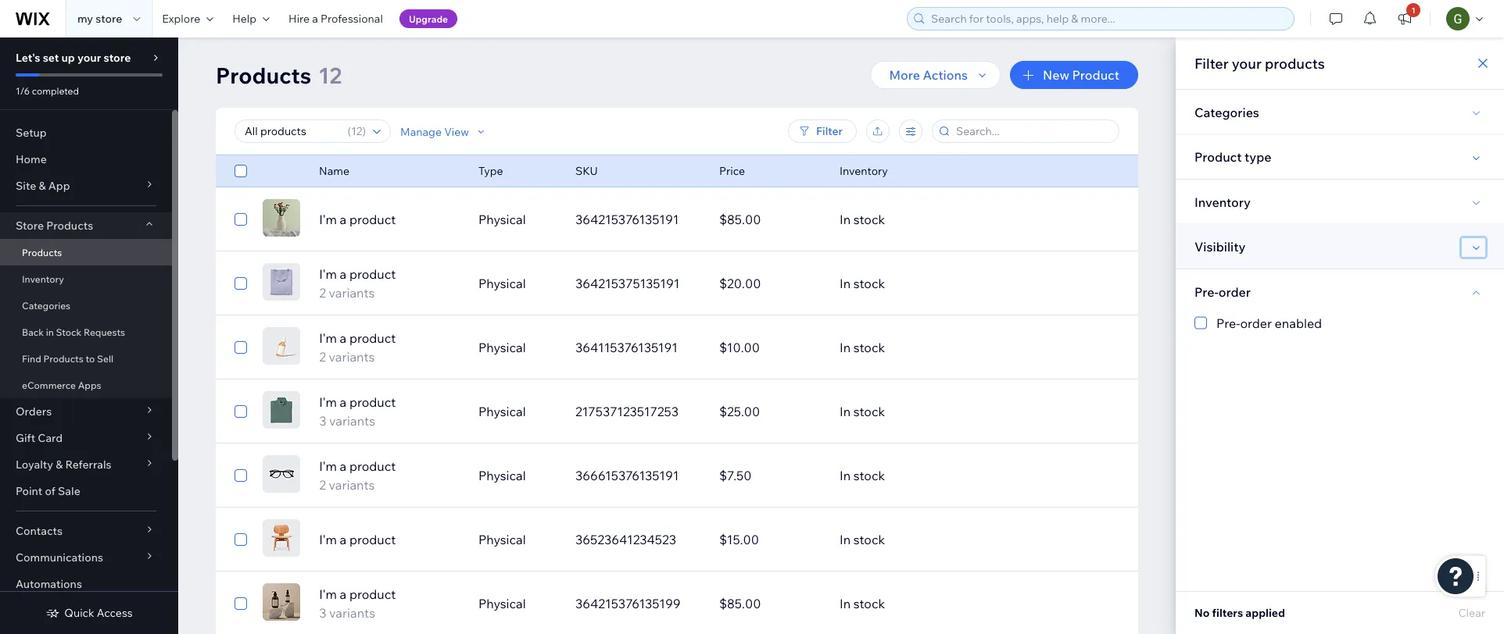 Task type: describe. For each thing, give the bounding box(es) containing it.
Search... field
[[951, 120, 1114, 142]]

new
[[1043, 67, 1069, 83]]

i'm a product 2 variants for 364215375135191
[[319, 267, 396, 301]]

help button
[[223, 0, 279, 38]]

variants for 217537123517253
[[329, 414, 375, 429]]

product for 364215376135199
[[349, 587, 396, 603]]

upgrade
[[409, 13, 448, 25]]

manage
[[400, 125, 442, 138]]

physical link for 364115376135191
[[469, 329, 566, 367]]

automations
[[16, 578, 82, 591]]

( 12 )
[[348, 124, 366, 138]]

366615376135191 link
[[566, 457, 710, 495]]

app
[[48, 179, 70, 193]]

in stock for 364215375135191
[[840, 276, 885, 292]]

referrals
[[65, 458, 111, 472]]

ecommerce apps link
[[0, 372, 172, 399]]

filter for filter
[[816, 124, 843, 138]]

(
[[348, 124, 351, 138]]

physical for 366615376135191
[[478, 468, 526, 484]]

requests
[[84, 326, 125, 338]]

your inside the sidebar element
[[77, 51, 101, 64]]

$25.00
[[719, 404, 760, 420]]

2 for 366615376135191
[[319, 478, 326, 493]]

manage view button
[[400, 125, 488, 139]]

217537123517253 link
[[566, 393, 710, 431]]

physical for 217537123517253
[[478, 404, 526, 420]]

set
[[43, 51, 59, 64]]

i'm a product 2 variants for 366615376135191
[[319, 459, 396, 493]]

loyalty & referrals
[[16, 458, 111, 472]]

$7.50
[[719, 468, 752, 484]]

i'm a product for 364215376135191
[[319, 212, 396, 228]]

products link
[[0, 239, 172, 266]]

36523641234523 link
[[566, 521, 710, 559]]

manage view
[[400, 125, 469, 138]]

gift
[[16, 432, 35, 445]]

more actions button
[[871, 61, 1001, 89]]

in stock for 217537123517253
[[840, 404, 885, 420]]

access
[[97, 607, 133, 620]]

in stock link for 364215376135191
[[830, 201, 1073, 238]]

variants for 364215376135199
[[329, 606, 375, 622]]

1 horizontal spatial your
[[1232, 54, 1262, 72]]

i'm for 364215375135191
[[319, 267, 337, 282]]

i'm a product for 36523641234523
[[319, 532, 396, 548]]

in stock for 364115376135191
[[840, 340, 885, 356]]

name
[[319, 164, 349, 178]]

physical for 364115376135191
[[478, 340, 526, 356]]

find products to sell
[[22, 353, 113, 365]]

36523641234523
[[575, 532, 676, 548]]

$85.00 for 364215376135191
[[719, 212, 761, 228]]

to
[[86, 353, 95, 365]]

type
[[478, 164, 503, 178]]

1 button
[[1388, 0, 1422, 38]]

0 vertical spatial categories
[[1195, 104, 1259, 120]]

pre-order enabled
[[1217, 315, 1322, 331]]

6 product from the top
[[349, 532, 396, 548]]

hire a professional
[[289, 12, 383, 25]]

in for 364215375135191
[[840, 276, 851, 292]]

3 for 217537123517253
[[319, 414, 326, 429]]

1 i'm from the top
[[319, 212, 337, 228]]

pre-order
[[1195, 284, 1251, 300]]

in stock link for 364215375135191
[[830, 265, 1073, 303]]

of
[[45, 485, 55, 498]]

products inside products link
[[22, 247, 62, 258]]

quick access button
[[46, 607, 133, 621]]

hire
[[289, 12, 310, 25]]

apps
[[78, 380, 101, 391]]

3 for 364215376135199
[[319, 606, 326, 622]]

& for loyalty
[[56, 458, 63, 472]]

ecommerce
[[22, 380, 76, 391]]

stock
[[56, 326, 82, 338]]

in stock link for 36523641234523
[[830, 521, 1073, 559]]

upgrade button
[[399, 9, 457, 28]]

stock for 364215375135191
[[854, 276, 885, 292]]

back
[[22, 326, 44, 338]]

help
[[232, 12, 256, 25]]

stock for 364215376135199
[[854, 597, 885, 612]]

physical link for 36523641234523
[[469, 521, 566, 559]]

i'm for 366615376135191
[[319, 459, 337, 475]]

in stock for 366615376135191
[[840, 468, 885, 484]]

card
[[38, 432, 63, 445]]

hire a professional link
[[279, 0, 392, 38]]

product for 217537123517253
[[349, 395, 396, 410]]

pre- for pre-order enabled
[[1217, 315, 1240, 331]]

1 product from the top
[[349, 212, 396, 228]]

$25.00 link
[[710, 393, 830, 431]]

products inside find products to sell link
[[43, 353, 84, 365]]

order for pre-order
[[1219, 284, 1251, 300]]

$10.00
[[719, 340, 760, 356]]

364115376135191 link
[[566, 329, 710, 367]]

1
[[1412, 5, 1416, 15]]

1 vertical spatial product
[[1195, 149, 1242, 165]]

sale
[[58, 485, 80, 498]]

i'm a product 3 variants for 364215376135199
[[319, 587, 396, 622]]

point of sale link
[[0, 478, 172, 505]]

communications
[[16, 551, 103, 565]]

orders
[[16, 405, 52, 419]]

366615376135191
[[575, 468, 679, 484]]

in stock link for 366615376135191
[[830, 457, 1073, 495]]

ecommerce apps
[[22, 380, 101, 391]]

Pre-order enabled checkbox
[[1195, 314, 1485, 333]]

1 horizontal spatial inventory
[[840, 164, 888, 178]]

communications button
[[0, 545, 172, 572]]

professional
[[321, 12, 383, 25]]

loyalty
[[16, 458, 53, 472]]

enabled
[[1275, 315, 1322, 331]]

point
[[16, 485, 42, 498]]

sidebar element
[[0, 38, 178, 635]]

home
[[16, 152, 47, 166]]

physical for 36523641234523
[[478, 532, 526, 548]]

filters
[[1212, 607, 1243, 620]]

site & app button
[[0, 173, 172, 199]]

2 for 364115376135191
[[319, 349, 326, 365]]

364215375135191 link
[[566, 265, 710, 303]]

up
[[61, 51, 75, 64]]

store products button
[[0, 213, 172, 239]]

categories inside the sidebar element
[[22, 300, 70, 312]]

products inside store products 'popup button'
[[46, 219, 93, 233]]

back in stock requests
[[22, 326, 125, 338]]

filter button
[[788, 120, 857, 143]]

automations link
[[0, 572, 172, 598]]

store products
[[16, 219, 93, 233]]

12 for ( 12 )
[[351, 124, 362, 138]]

variants for 366615376135191
[[329, 478, 375, 493]]

loyalty & referrals button
[[0, 452, 172, 478]]

$85.00 for 364215376135199
[[719, 597, 761, 612]]

in stock link for 217537123517253
[[830, 393, 1073, 431]]

filter for filter your products
[[1195, 54, 1229, 72]]

setup link
[[0, 120, 172, 146]]

products down help button
[[216, 61, 311, 89]]

no filters applied
[[1195, 607, 1285, 620]]

completed
[[32, 85, 79, 97]]

stock for 364215376135191
[[854, 212, 885, 228]]

new product
[[1043, 67, 1120, 83]]

product inside popup button
[[1072, 67, 1120, 83]]

back in stock requests link
[[0, 319, 172, 346]]

physical link for 366615376135191
[[469, 457, 566, 495]]

let's set up your store
[[16, 51, 131, 64]]

$85.00 link for 364215376135191
[[710, 201, 830, 238]]

217537123517253
[[575, 404, 679, 420]]



Task type: vqa. For each thing, say whether or not it's contained in the screenshot.
completed
yes



Task type: locate. For each thing, give the bounding box(es) containing it.
more actions
[[889, 67, 968, 83]]

0 vertical spatial i'm a product link
[[310, 210, 469, 229]]

3 i'm from the top
[[319, 331, 337, 346]]

7 physical link from the top
[[469, 586, 566, 623]]

3 stock from the top
[[854, 340, 885, 356]]

order
[[1219, 284, 1251, 300], [1240, 315, 1272, 331]]

5 in from the top
[[840, 468, 851, 484]]

$15.00 link
[[710, 521, 830, 559]]

4 stock from the top
[[854, 404, 885, 420]]

filter inside button
[[816, 124, 843, 138]]

products up products link
[[46, 219, 93, 233]]

order left enabled
[[1240, 315, 1272, 331]]

0 vertical spatial i'm a product 3 variants
[[319, 395, 396, 429]]

1 vertical spatial i'm a product 3 variants
[[319, 587, 396, 622]]

in stock link for 364215376135199
[[830, 586, 1073, 623]]

0 vertical spatial product
[[1072, 67, 1120, 83]]

1 vertical spatial pre-
[[1217, 315, 1240, 331]]

1 variants from the top
[[329, 285, 375, 301]]

364215376135199 link
[[566, 586, 710, 623]]

1 horizontal spatial categories
[[1195, 104, 1259, 120]]

$7.50 link
[[710, 457, 830, 495]]

3 product from the top
[[349, 331, 396, 346]]

$15.00
[[719, 532, 759, 548]]

1 vertical spatial &
[[56, 458, 63, 472]]

7 physical from the top
[[478, 597, 526, 612]]

in stock for 364215376135199
[[840, 597, 885, 612]]

visibility
[[1195, 239, 1246, 255]]

physical for 364215376135191
[[478, 212, 526, 228]]

5 variants from the top
[[329, 606, 375, 622]]

product right new on the right
[[1072, 67, 1120, 83]]

inventory down products link
[[22, 273, 64, 285]]

0 vertical spatial 3
[[319, 414, 326, 429]]

1 vertical spatial order
[[1240, 315, 1272, 331]]

store
[[96, 12, 122, 25], [104, 51, 131, 64]]

1 i'm a product from the top
[[319, 212, 396, 228]]

point of sale
[[16, 485, 80, 498]]

6 in stock link from the top
[[830, 521, 1073, 559]]

1 vertical spatial filter
[[816, 124, 843, 138]]

7 in stock from the top
[[840, 597, 885, 612]]

inventory up visibility
[[1195, 194, 1251, 210]]

products down 'store'
[[22, 247, 62, 258]]

5 i'm from the top
[[319, 459, 337, 475]]

1 vertical spatial $85.00
[[719, 597, 761, 612]]

site
[[16, 179, 36, 193]]

2 $85.00 from the top
[[719, 597, 761, 612]]

364215376135191 link
[[566, 201, 710, 238]]

0 vertical spatial $85.00 link
[[710, 201, 830, 238]]

1/6 completed
[[16, 85, 79, 97]]

view
[[444, 125, 469, 138]]

$85.00 link for 364215376135199
[[710, 586, 830, 623]]

product
[[1072, 67, 1120, 83], [1195, 149, 1242, 165]]

physical link for 364215376135199
[[469, 586, 566, 623]]

7 i'm from the top
[[319, 587, 337, 603]]

stock for 217537123517253
[[854, 404, 885, 420]]

364215375135191
[[575, 276, 680, 292]]

1 horizontal spatial product
[[1195, 149, 1242, 165]]

filter
[[1195, 54, 1229, 72], [816, 124, 843, 138]]

1 2 from the top
[[319, 285, 326, 301]]

in
[[46, 326, 54, 338]]

0 vertical spatial &
[[39, 179, 46, 193]]

inventory inside the sidebar element
[[22, 273, 64, 285]]

no
[[1195, 607, 1210, 620]]

i'm for 364115376135191
[[319, 331, 337, 346]]

2 physical from the top
[[478, 276, 526, 292]]

3 i'm a product 2 variants from the top
[[319, 459, 396, 493]]

2 in stock from the top
[[840, 276, 885, 292]]

i'm a product link
[[310, 210, 469, 229], [310, 531, 469, 550]]

gift card button
[[0, 425, 172, 452]]

products
[[216, 61, 311, 89], [46, 219, 93, 233], [22, 247, 62, 258], [43, 353, 84, 365]]

inventory link
[[0, 266, 172, 292]]

stock for 36523641234523
[[854, 532, 885, 548]]

in for 364215376135199
[[840, 597, 851, 612]]

3 physical from the top
[[478, 340, 526, 356]]

12 for products 12
[[318, 61, 342, 89]]

inventory
[[840, 164, 888, 178], [1195, 194, 1251, 210], [22, 273, 64, 285]]

1 i'm a product 3 variants from the top
[[319, 395, 396, 429]]

in for 36523641234523
[[840, 532, 851, 548]]

i'm a product link for 36523641234523
[[310, 531, 469, 550]]

7 product from the top
[[349, 587, 396, 603]]

your
[[77, 51, 101, 64], [1232, 54, 1262, 72]]

i'm for 364215376135199
[[319, 587, 337, 603]]

5 stock from the top
[[854, 468, 885, 484]]

0 vertical spatial i'm a product 2 variants
[[319, 267, 396, 301]]

inventory down filter button
[[840, 164, 888, 178]]

1 vertical spatial inventory
[[1195, 194, 1251, 210]]

find products to sell link
[[0, 346, 172, 372]]

& inside site & app dropdown button
[[39, 179, 46, 193]]

product type
[[1195, 149, 1272, 165]]

orders button
[[0, 399, 172, 425]]

7 stock from the top
[[854, 597, 885, 612]]

1 $85.00 from the top
[[719, 212, 761, 228]]

4 product from the top
[[349, 395, 396, 410]]

new product button
[[1010, 61, 1138, 89]]

6 physical from the top
[[478, 532, 526, 548]]

product left type
[[1195, 149, 1242, 165]]

in stock for 364215376135191
[[840, 212, 885, 228]]

2
[[319, 285, 326, 301], [319, 349, 326, 365], [319, 478, 326, 493]]

4 in from the top
[[840, 404, 851, 420]]

364115376135191
[[575, 340, 678, 356]]

364215376135199
[[575, 597, 681, 612]]

0 horizontal spatial categories
[[22, 300, 70, 312]]

pre- inside pre-order enabled checkbox
[[1217, 315, 1240, 331]]

1 horizontal spatial 12
[[351, 124, 362, 138]]

&
[[39, 179, 46, 193], [56, 458, 63, 472]]

0 horizontal spatial product
[[1072, 67, 1120, 83]]

2 variants from the top
[[329, 349, 375, 365]]

3 2 from the top
[[319, 478, 326, 493]]

my store
[[77, 12, 122, 25]]

2 physical link from the top
[[469, 265, 566, 303]]

& for site
[[39, 179, 46, 193]]

2 3 from the top
[[319, 606, 326, 622]]

1 stock from the top
[[854, 212, 885, 228]]

Unsaved view field
[[240, 120, 343, 142]]

3 in from the top
[[840, 340, 851, 356]]

order for pre-order enabled
[[1240, 315, 1272, 331]]

order up pre-order enabled at the right of the page
[[1219, 284, 1251, 300]]

1 vertical spatial 12
[[351, 124, 362, 138]]

$85.00 link down 'price'
[[710, 201, 830, 238]]

price
[[719, 164, 745, 178]]

0 vertical spatial store
[[96, 12, 122, 25]]

sell
[[97, 353, 113, 365]]

i'm a product 3 variants
[[319, 395, 396, 429], [319, 587, 396, 622]]

0 horizontal spatial your
[[77, 51, 101, 64]]

in for 364215376135191
[[840, 212, 851, 228]]

i'm a product
[[319, 212, 396, 228], [319, 532, 396, 548]]

your right "up"
[[77, 51, 101, 64]]

4 in stock from the top
[[840, 404, 885, 420]]

$20.00 link
[[710, 265, 830, 303]]

stock
[[854, 212, 885, 228], [854, 276, 885, 292], [854, 340, 885, 356], [854, 404, 885, 420], [854, 468, 885, 484], [854, 532, 885, 548], [854, 597, 885, 612]]

5 product from the top
[[349, 459, 396, 475]]

364215376135191
[[575, 212, 679, 228]]

pre- down pre-order
[[1217, 315, 1240, 331]]

physical link for 364215375135191
[[469, 265, 566, 303]]

None checkbox
[[235, 339, 247, 357], [235, 467, 247, 486], [235, 531, 247, 550], [235, 595, 247, 614], [235, 339, 247, 357], [235, 467, 247, 486], [235, 531, 247, 550], [235, 595, 247, 614]]

$85.00 down 'price'
[[719, 212, 761, 228]]

in stock link for 364115376135191
[[830, 329, 1073, 367]]

in for 217537123517253
[[840, 404, 851, 420]]

quick access
[[64, 607, 133, 620]]

pre- for pre-order
[[1195, 284, 1219, 300]]

physical for 364215375135191
[[478, 276, 526, 292]]

1 i'm a product link from the top
[[310, 210, 469, 229]]

sku
[[575, 164, 598, 178]]

& right loyalty
[[56, 458, 63, 472]]

1 physical link from the top
[[469, 201, 566, 238]]

physical link for 217537123517253
[[469, 393, 566, 431]]

0 vertical spatial inventory
[[840, 164, 888, 178]]

i'm a product link for 364215376135191
[[310, 210, 469, 229]]

i'm a product 2 variants
[[319, 267, 396, 301], [319, 331, 396, 365], [319, 459, 396, 493]]

product for 366615376135191
[[349, 459, 396, 475]]

product for 364115376135191
[[349, 331, 396, 346]]

store
[[16, 219, 44, 233]]

contacts button
[[0, 518, 172, 545]]

5 physical link from the top
[[469, 457, 566, 495]]

2 product from the top
[[349, 267, 396, 282]]

0 vertical spatial pre-
[[1195, 284, 1219, 300]]

2 for 364215375135191
[[319, 285, 326, 301]]

2 $85.00 link from the top
[[710, 586, 830, 623]]

1 vertical spatial 2
[[319, 349, 326, 365]]

i'm for 217537123517253
[[319, 395, 337, 410]]

quick
[[64, 607, 94, 620]]

1 $85.00 link from the top
[[710, 201, 830, 238]]

5 in stock from the top
[[840, 468, 885, 484]]

12 left manage
[[351, 124, 362, 138]]

order inside checkbox
[[1240, 315, 1272, 331]]

physical for 364215376135199
[[478, 597, 526, 612]]

12 down hire a professional link
[[318, 61, 342, 89]]

1 in from the top
[[840, 212, 851, 228]]

4 variants from the top
[[329, 478, 375, 493]]

4 physical link from the top
[[469, 393, 566, 431]]

product
[[349, 212, 396, 228], [349, 267, 396, 282], [349, 331, 396, 346], [349, 395, 396, 410], [349, 459, 396, 475], [349, 532, 396, 548], [349, 587, 396, 603]]

1 i'm a product 2 variants from the top
[[319, 267, 396, 301]]

physical link
[[469, 201, 566, 238], [469, 265, 566, 303], [469, 329, 566, 367], [469, 393, 566, 431], [469, 457, 566, 495], [469, 521, 566, 559], [469, 586, 566, 623]]

6 in from the top
[[840, 532, 851, 548]]

1 vertical spatial i'm a product link
[[310, 531, 469, 550]]

categories up product type
[[1195, 104, 1259, 120]]

pre- down visibility
[[1195, 284, 1219, 300]]

physical
[[478, 212, 526, 228], [478, 276, 526, 292], [478, 340, 526, 356], [478, 404, 526, 420], [478, 468, 526, 484], [478, 532, 526, 548], [478, 597, 526, 612]]

3 in stock link from the top
[[830, 329, 1073, 367]]

3 physical link from the top
[[469, 329, 566, 367]]

None checkbox
[[235, 162, 247, 181], [235, 210, 247, 229], [235, 274, 247, 293], [235, 403, 247, 421], [235, 162, 247, 181], [235, 210, 247, 229], [235, 274, 247, 293], [235, 403, 247, 421]]

2 in stock link from the top
[[830, 265, 1073, 303]]

contacts
[[16, 525, 63, 538]]

2 horizontal spatial inventory
[[1195, 194, 1251, 210]]

0 horizontal spatial 12
[[318, 61, 342, 89]]

2 in from the top
[[840, 276, 851, 292]]

4 physical from the top
[[478, 404, 526, 420]]

in for 364115376135191
[[840, 340, 851, 356]]

variants for 364115376135191
[[329, 349, 375, 365]]

2 i'm a product from the top
[[319, 532, 396, 548]]

5 in stock link from the top
[[830, 457, 1073, 495]]

let's
[[16, 51, 40, 64]]

find
[[22, 353, 41, 365]]

6 i'm from the top
[[319, 532, 337, 548]]

1/6
[[16, 85, 30, 97]]

more
[[889, 67, 920, 83]]

pre-
[[1195, 284, 1219, 300], [1217, 315, 1240, 331]]

1 vertical spatial i'm a product
[[319, 532, 396, 548]]

0 horizontal spatial &
[[39, 179, 46, 193]]

$85.00 link down $15.00 link
[[710, 586, 830, 623]]

2 vertical spatial 2
[[319, 478, 326, 493]]

variants for 364215375135191
[[329, 285, 375, 301]]

stock for 366615376135191
[[854, 468, 885, 484]]

$20.00
[[719, 276, 761, 292]]

0 vertical spatial 12
[[318, 61, 342, 89]]

& right "site"
[[39, 179, 46, 193]]

& inside loyalty & referrals dropdown button
[[56, 458, 63, 472]]

4 in stock link from the top
[[830, 393, 1073, 431]]

in for 366615376135191
[[840, 468, 851, 484]]

2 2 from the top
[[319, 349, 326, 365]]

explore
[[162, 12, 200, 25]]

$85.00 link
[[710, 201, 830, 238], [710, 586, 830, 623]]

i'm a product 2 variants for 364115376135191
[[319, 331, 396, 365]]

1 vertical spatial store
[[104, 51, 131, 64]]

2 vertical spatial i'm a product 2 variants
[[319, 459, 396, 493]]

Search for tools, apps, help & more... field
[[926, 8, 1289, 30]]

1 in stock from the top
[[840, 212, 885, 228]]

stock for 364115376135191
[[854, 340, 885, 356]]

home link
[[0, 146, 172, 173]]

0 vertical spatial order
[[1219, 284, 1251, 300]]

physical link for 364215376135191
[[469, 201, 566, 238]]

2 stock from the top
[[854, 276, 885, 292]]

store down "my store"
[[104, 51, 131, 64]]

1 horizontal spatial filter
[[1195, 54, 1229, 72]]

1 3 from the top
[[319, 414, 326, 429]]

i'm a product 3 variants for 217537123517253
[[319, 395, 396, 429]]

1 in stock link from the top
[[830, 201, 1073, 238]]

1 vertical spatial 3
[[319, 606, 326, 622]]

in
[[840, 212, 851, 228], [840, 276, 851, 292], [840, 340, 851, 356], [840, 404, 851, 420], [840, 468, 851, 484], [840, 532, 851, 548], [840, 597, 851, 612]]

0 horizontal spatial inventory
[[22, 273, 64, 285]]

2 vertical spatial inventory
[[22, 273, 64, 285]]

store inside the sidebar element
[[104, 51, 131, 64]]

products up ecommerce apps
[[43, 353, 84, 365]]

6 physical link from the top
[[469, 521, 566, 559]]

6 in stock from the top
[[840, 532, 885, 548]]

2 i'm a product 3 variants from the top
[[319, 587, 396, 622]]

in stock for 36523641234523
[[840, 532, 885, 548]]

3 variants from the top
[[329, 414, 375, 429]]

3 in stock from the top
[[840, 340, 885, 356]]

0 vertical spatial i'm a product
[[319, 212, 396, 228]]

1 horizontal spatial &
[[56, 458, 63, 472]]

1 physical from the top
[[478, 212, 526, 228]]

4 i'm from the top
[[319, 395, 337, 410]]

2 i'm a product 2 variants from the top
[[319, 331, 396, 365]]

2 i'm a product link from the top
[[310, 531, 469, 550]]

$85.00 down $15.00
[[719, 597, 761, 612]]

5 physical from the top
[[478, 468, 526, 484]]

type
[[1245, 149, 1272, 165]]

0 vertical spatial 2
[[319, 285, 326, 301]]

1 vertical spatial categories
[[22, 300, 70, 312]]

product for 364215375135191
[[349, 267, 396, 282]]

12
[[318, 61, 342, 89], [351, 124, 362, 138]]

2 i'm from the top
[[319, 267, 337, 282]]

filter your products
[[1195, 54, 1325, 72]]

your left products
[[1232, 54, 1262, 72]]

0 horizontal spatial filter
[[816, 124, 843, 138]]

categories up in
[[22, 300, 70, 312]]

0 vertical spatial filter
[[1195, 54, 1229, 72]]

i'm
[[319, 212, 337, 228], [319, 267, 337, 282], [319, 331, 337, 346], [319, 395, 337, 410], [319, 459, 337, 475], [319, 532, 337, 548], [319, 587, 337, 603]]

1 vertical spatial i'm a product 2 variants
[[319, 331, 396, 365]]

0 vertical spatial $85.00
[[719, 212, 761, 228]]

1 vertical spatial $85.00 link
[[710, 586, 830, 623]]

7 in from the top
[[840, 597, 851, 612]]

7 in stock link from the top
[[830, 586, 1073, 623]]

in stock link
[[830, 201, 1073, 238], [830, 265, 1073, 303], [830, 329, 1073, 367], [830, 393, 1073, 431], [830, 457, 1073, 495], [830, 521, 1073, 559], [830, 586, 1073, 623]]

store right my
[[96, 12, 122, 25]]

6 stock from the top
[[854, 532, 885, 548]]



